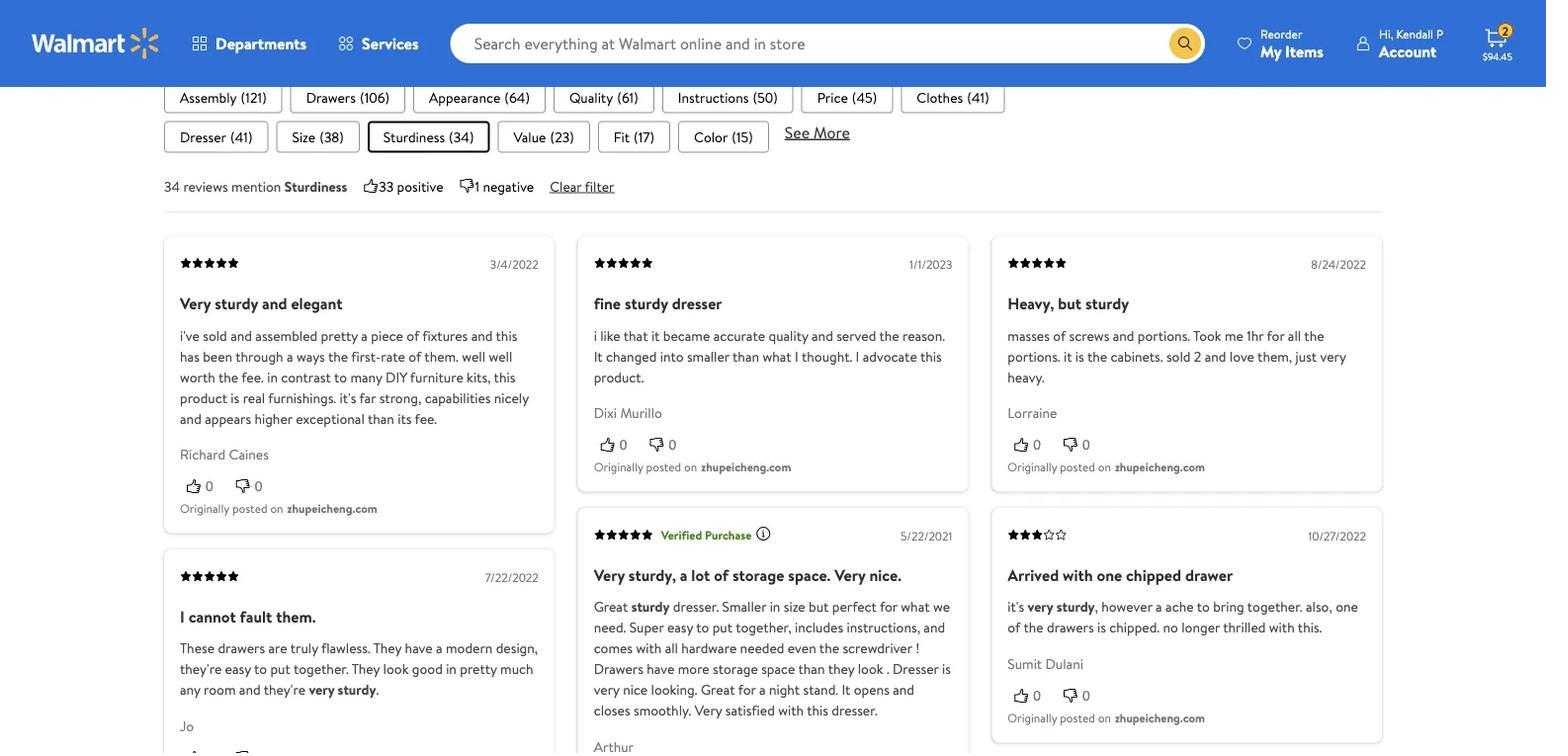 Task type: vqa. For each thing, say whether or not it's contained in the screenshot.
the very sturdy .
yes



Task type: locate. For each thing, give the bounding box(es) containing it.
the inside , however a ache to bring together. also, one of the drawers is chipped. no longer thrilled with this.
[[1024, 618, 1044, 637]]

1 vertical spatial for
[[880, 597, 898, 617]]

1 horizontal spatial pretty
[[460, 660, 497, 679]]

0 vertical spatial portions.
[[1138, 326, 1190, 345]]

put inside dresser. smaller in size but perfect for what we need.  super easy to put together,  includes instructions, and comes with all hardware needed even the screwdriver  ! drawers have more storage space than they look . dresser is very nice looking.  great for a night stand.  it opens and closes smoothly.  very satisfied with this dresser.
[[713, 618, 733, 637]]

quality (61)
[[569, 87, 639, 107]]

they down flawless.
[[352, 660, 380, 679]]

is down ,
[[1097, 618, 1106, 637]]

it inside the masses of screws and portions. took me 1hr for all the portions. it is the cabinets. sold 2 and love them, just very heavy.
[[1064, 346, 1072, 366]]

2 up $94.45
[[1502, 22, 1509, 39]]

zhupeicheng.com
[[701, 458, 791, 475], [1115, 458, 1205, 475], [287, 500, 377, 517], [1115, 709, 1205, 726]]

0 vertical spatial sold
[[203, 326, 227, 345]]

list item containing instructions
[[662, 81, 794, 113]]

list item down instructions (50)
[[678, 121, 769, 153]]

2 horizontal spatial in
[[770, 597, 780, 617]]

have inside these drawers are truly flawless. they have a modern design, they're easy to put together. they look good in pretty much any room and they're
[[405, 639, 433, 658]]

strong,
[[379, 388, 421, 407]]

0 horizontal spatial they're
[[180, 660, 222, 679]]

rate
[[381, 346, 405, 366]]

in left 'size' on the bottom right
[[770, 597, 780, 617]]

them. inside i've sold and assembled pretty a piece of fixtures and this has been through a ways the first-rate of them. well well worth the fee. in contrast to many diy furniture kits, this product is real furnishings. it's far strong, capabilities nicely and appears higher exceptional than its fee.
[[424, 346, 459, 366]]

sold
[[203, 326, 227, 345], [1167, 346, 1191, 366]]

we
[[933, 597, 950, 617]]

list item up positive
[[368, 121, 490, 153]]

0 horizontal spatial than
[[368, 409, 394, 428]]

originally for fine
[[594, 458, 643, 475]]

to up hardware
[[696, 618, 709, 637]]

0 vertical spatial it
[[651, 326, 660, 345]]

for
[[1267, 326, 1285, 345], [880, 597, 898, 617], [738, 680, 756, 700]]

to down fault
[[254, 660, 267, 679]]

one up ,
[[1097, 564, 1122, 586]]

0 horizontal spatial together.
[[294, 660, 349, 679]]

sturdy for great sturdy
[[631, 597, 670, 617]]

sturdy for very sturdy and elegant
[[215, 292, 258, 314]]

1 vertical spatial they're
[[264, 680, 306, 700]]

a
[[361, 326, 368, 345], [287, 346, 293, 366], [680, 564, 688, 586], [1156, 597, 1162, 617], [436, 639, 443, 658], [759, 680, 766, 700]]

zhupeicheng.com for and
[[287, 500, 377, 517]]

very inside the masses of screws and portions. took me 1hr for all the portions. it is the cabinets. sold 2 and love them, just very heavy.
[[1320, 346, 1346, 366]]

great up need.
[[594, 597, 628, 617]]

is down we
[[942, 660, 951, 679]]

very up perfect
[[835, 564, 866, 586]]

list item up fit
[[554, 81, 654, 113]]

of inside the masses of screws and portions. took me 1hr for all the portions. it is the cabinets. sold 2 and love them, just very heavy.
[[1053, 326, 1066, 345]]

services
[[362, 33, 419, 54]]

. inside dresser. smaller in size but perfect for what we need.  super easy to put together,  includes instructions, and comes with all hardware needed even the screwdriver  ! drawers have more storage space than they look . dresser is very nice looking.  great for a night stand.  it opens and closes smoothly.  very satisfied with this dresser.
[[887, 660, 890, 679]]

it down the i
[[594, 346, 603, 366]]

originally down dixi murillo
[[594, 458, 643, 475]]

1 vertical spatial than
[[368, 409, 394, 428]]

1 horizontal spatial all
[[1288, 326, 1301, 345]]

what left we
[[901, 597, 930, 617]]

one right also,
[[1336, 597, 1358, 617]]

0 horizontal spatial great
[[594, 597, 628, 617]]

portions. up cabinets.
[[1138, 326, 1190, 345]]

of left screws
[[1053, 326, 1066, 345]]

0 vertical spatial put
[[713, 618, 733, 637]]

all inside the masses of screws and portions. took me 1hr for all the portions. it is the cabinets. sold 2 and love them, just very heavy.
[[1288, 326, 1301, 345]]

originally posted on zhupeicheng.com
[[594, 458, 791, 475], [1008, 458, 1205, 475], [180, 500, 377, 517], [1008, 709, 1205, 726]]

sturdiness
[[383, 127, 445, 146], [285, 176, 347, 196]]

took
[[1193, 326, 1222, 345]]

look up opens
[[858, 660, 883, 679]]

originally posted on zhupeicheng.com down lorraine
[[1008, 458, 1205, 475]]

1 horizontal spatial drawers
[[594, 660, 644, 679]]

dresser down the '!'
[[893, 660, 939, 679]]

0 horizontal spatial but
[[809, 597, 829, 617]]

portions.
[[1138, 326, 1190, 345], [1008, 346, 1060, 366]]

7/22/2022
[[485, 569, 538, 586]]

0 vertical spatial one
[[1097, 564, 1122, 586]]

1 vertical spatial it's
[[1008, 597, 1024, 617]]

(45)
[[852, 87, 877, 107]]

1 vertical spatial easy
[[225, 660, 251, 679]]

0 vertical spatial it's
[[340, 388, 356, 407]]

ache
[[1166, 597, 1194, 617]]

1 horizontal spatial it's
[[1008, 597, 1024, 617]]

and down product
[[180, 409, 201, 428]]

heavy,
[[1008, 292, 1054, 314]]

them. up "truly"
[[276, 606, 316, 628]]

with left this.
[[1269, 618, 1295, 637]]

kendall
[[1396, 25, 1434, 42]]

bring
[[1213, 597, 1244, 617]]

hi,
[[1379, 25, 1394, 42]]

0 horizontal spatial have
[[405, 639, 433, 658]]

a up good
[[436, 639, 443, 658]]

fit (17)
[[614, 127, 655, 146]]

1 vertical spatial in
[[770, 597, 780, 617]]

1 vertical spatial have
[[647, 660, 675, 679]]

0 vertical spatial pretty
[[321, 326, 358, 345]]

0 horizontal spatial it
[[594, 346, 603, 366]]

1 horizontal spatial them.
[[424, 346, 459, 366]]

them,
[[1258, 346, 1292, 366]]

this
[[496, 326, 517, 345], [920, 346, 942, 366], [494, 367, 515, 386], [807, 701, 828, 720]]

with down super
[[636, 639, 662, 658]]

drawers
[[1047, 618, 1094, 637], [218, 639, 265, 658]]

0 vertical spatial what
[[763, 346, 792, 366]]

1 vertical spatial them.
[[276, 606, 316, 628]]

clear
[[550, 176, 582, 196]]

in inside dresser. smaller in size but perfect for what we need.  super easy to put together,  includes instructions, and comes with all hardware needed even the screwdriver  ! drawers have more storage space than they look . dresser is very nice looking.  great for a night stand.  it opens and closes smoothly.  very satisfied with this dresser.
[[770, 597, 780, 617]]

2 look from the left
[[858, 660, 883, 679]]

all inside dresser. smaller in size but perfect for what we need.  super easy to put together,  includes instructions, and comes with all hardware needed even the screwdriver  ! drawers have more storage space than they look . dresser is very nice looking.  great for a night stand.  it opens and closes smoothly.  very satisfied with this dresser.
[[665, 639, 678, 658]]

have up good
[[405, 639, 433, 658]]

hardware
[[682, 639, 737, 658]]

all up "just"
[[1288, 326, 1301, 345]]

than inside dresser. smaller in size but perfect for what we need.  super easy to put together,  includes instructions, and comes with all hardware needed even the screwdriver  ! drawers have more storage space than they look . dresser is very nice looking.  great for a night stand.  it opens and closes smoothly.  very satisfied with this dresser.
[[798, 660, 825, 679]]

list item right (45)
[[901, 81, 1005, 113]]

dresser. smaller in size but perfect for what we need.  super easy to put together,  includes instructions, and comes with all hardware needed even the screwdriver  ! drawers have more storage space than they look . dresser is very nice looking.  great for a night stand.  it opens and closes smoothly.  very satisfied with this dresser.
[[594, 597, 951, 720]]

easy inside dresser. smaller in size but perfect for what we need.  super easy to put together,  includes instructions, and comes with all hardware needed even the screwdriver  ! drawers have more storage space than they look . dresser is very nice looking.  great for a night stand.  it opens and closes smoothly.  very satisfied with this dresser.
[[667, 618, 693, 637]]

0 horizontal spatial put
[[270, 660, 290, 679]]

downvote jo review. total downvote review - 0 image
[[235, 750, 251, 753]]

verified purchase information image
[[756, 526, 771, 542]]

to
[[334, 367, 347, 386], [1197, 597, 1210, 617], [696, 618, 709, 637], [254, 660, 267, 679]]

very right "just"
[[1320, 346, 1346, 366]]

it right that
[[651, 326, 660, 345]]

sold right cabinets.
[[1167, 346, 1191, 366]]

put down 'are'
[[270, 660, 290, 679]]

than down accurate at left top
[[733, 346, 759, 366]]

purchase
[[705, 526, 752, 543]]

a inside , however a ache to bring together. also, one of the drawers is chipped. no longer thrilled with this.
[[1156, 597, 1162, 617]]

storage inside dresser. smaller in size but perfect for what we need.  super easy to put together,  includes instructions, and comes with all hardware needed even the screwdriver  ! drawers have more storage space than they look . dresser is very nice looking.  great for a night stand.  it opens and closes smoothly.  very satisfied with this dresser.
[[713, 660, 758, 679]]

my
[[1261, 40, 1282, 62]]

is left real
[[231, 388, 240, 407]]

have
[[405, 639, 433, 658], [647, 660, 675, 679]]

great down more
[[701, 680, 735, 700]]

1 horizontal spatial they're
[[264, 680, 306, 700]]

1 vertical spatial 2
[[1194, 346, 1202, 366]]

need.
[[594, 618, 626, 637]]

like
[[600, 326, 621, 345]]

1 horizontal spatial well
[[489, 346, 512, 366]]

1 horizontal spatial sold
[[1167, 346, 1191, 366]]

in down through in the top left of the page
[[267, 367, 278, 386]]

easy for they're
[[225, 660, 251, 679]]

and down took
[[1205, 346, 1226, 366]]

0 horizontal spatial drawers
[[306, 87, 356, 107]]

one
[[1097, 564, 1122, 586], [1336, 597, 1358, 617]]

1 look from the left
[[383, 660, 409, 679]]

2 horizontal spatial for
[[1267, 326, 1285, 345]]

0 vertical spatial than
[[733, 346, 759, 366]]

0 vertical spatial for
[[1267, 326, 1285, 345]]

list item containing price
[[801, 81, 893, 113]]

with up it's very sturdy
[[1063, 564, 1093, 586]]

on for dresser
[[684, 458, 697, 475]]

dresser
[[180, 127, 226, 146], [893, 660, 939, 679]]

the down it's very sturdy
[[1024, 618, 1044, 637]]

0 horizontal spatial look
[[383, 660, 409, 679]]

together. inside these drawers are truly flawless. they have a modern design, they're easy to put together. they look good in pretty much any room and they're
[[294, 660, 349, 679]]

2 down took
[[1194, 346, 1202, 366]]

i cannot fault them.
[[180, 606, 316, 628]]

2 vertical spatial for
[[738, 680, 756, 700]]

0 vertical spatial in
[[267, 367, 278, 386]]

walmart image
[[32, 28, 160, 59]]

zhupeicheng.com for one
[[1115, 709, 1205, 726]]

to inside these drawers are truly flawless. they have a modern design, they're easy to put together. they look good in pretty much any room and they're
[[254, 660, 267, 679]]

1 vertical spatial pretty
[[460, 660, 497, 679]]

is down screws
[[1075, 346, 1084, 366]]

zhupeicheng.com for dresser
[[701, 458, 791, 475]]

1 horizontal spatial look
[[858, 660, 883, 679]]

sturdy,
[[629, 564, 676, 586]]

list item down the drawers (106) on the top of page
[[276, 121, 360, 153]]

posted for sturdy
[[1060, 458, 1095, 475]]

value (23)
[[513, 127, 574, 146]]

it down they
[[842, 680, 851, 700]]

all up more
[[665, 639, 678, 658]]

the inside the 'i like that it became accurate quality and served the reason. it changed into smaller than what i thought. i advocate this product.'
[[879, 326, 899, 345]]

0 horizontal spatial in
[[267, 367, 278, 386]]

1 vertical spatial what
[[901, 597, 930, 617]]

0 vertical spatial all
[[1288, 326, 1301, 345]]

put for drawers
[[270, 660, 290, 679]]

they're
[[180, 660, 222, 679], [264, 680, 306, 700]]

these
[[180, 639, 215, 658]]

drawers inside , however a ache to bring together. also, one of the drawers is chipped. no longer thrilled with this.
[[1047, 618, 1094, 637]]

size
[[784, 597, 805, 617]]

of inside , however a ache to bring together. also, one of the drawers is chipped. no longer thrilled with this.
[[1008, 618, 1021, 637]]

0 horizontal spatial dresser
[[180, 127, 226, 146]]

thrilled
[[1223, 618, 1266, 637]]

items
[[1285, 40, 1324, 62]]

1 horizontal spatial it
[[842, 680, 851, 700]]

very sturdy,  a lot of storage space.  very nice.
[[594, 564, 902, 586]]

on for and
[[270, 500, 283, 517]]

sturdy left however
[[1057, 597, 1095, 617]]

real
[[243, 388, 265, 407]]

heavy, but sturdy
[[1008, 292, 1129, 314]]

easy inside these drawers are truly flawless. they have a modern design, they're easy to put together. they look good in pretty much any room and they're
[[225, 660, 251, 679]]

0
[[620, 437, 627, 453], [669, 437, 676, 453], [1033, 437, 1041, 453], [1083, 437, 1090, 453], [206, 478, 213, 494], [255, 478, 263, 494], [1033, 688, 1041, 704], [1083, 688, 1090, 704]]

put inside these drawers are truly flawless. they have a modern design, they're easy to put together. they look good in pretty much any room and they're
[[270, 660, 290, 679]]

the down been
[[218, 367, 238, 386]]

list item down (61)
[[598, 121, 670, 153]]

reason.
[[903, 326, 945, 345]]

drawers down comes
[[594, 660, 644, 679]]

list item containing fit
[[598, 121, 670, 153]]

of right lot
[[714, 564, 729, 586]]

to left many
[[334, 367, 347, 386]]

1 vertical spatial but
[[809, 597, 829, 617]]

dresser
[[672, 292, 722, 314]]

(41) down '(121)'
[[230, 127, 253, 146]]

1 horizontal spatial dresser
[[893, 660, 939, 679]]

1 horizontal spatial together.
[[1247, 597, 1303, 617]]

assembly
[[180, 87, 237, 107]]

super
[[629, 618, 664, 637]]

dresser. down opens
[[832, 701, 878, 720]]

clothes
[[917, 87, 963, 107]]

1 vertical spatial (41)
[[230, 127, 253, 146]]

posted for and
[[232, 500, 267, 517]]

put up hardware
[[713, 618, 733, 637]]

1 vertical spatial put
[[270, 660, 290, 679]]

smaller
[[722, 597, 766, 617]]

a inside dresser. smaller in size but perfect for what we need.  super easy to put together,  includes instructions, and comes with all hardware needed even the screwdriver  ! drawers have more storage space than they look . dresser is very nice looking.  great for a night stand.  it opens and closes smoothly.  very satisfied with this dresser.
[[759, 680, 766, 700]]

1 horizontal spatial have
[[647, 660, 675, 679]]

is inside i've sold and assembled pretty a piece of fixtures and this has been through a ways the first-rate of them. well well worth the fee. in contrast to many diy furniture kits, this product is real furnishings. it's far strong, capabilities nicely and appears higher exceptional than its fee.
[[231, 388, 240, 407]]

of right piece
[[407, 326, 419, 345]]

drawers (106)
[[306, 87, 390, 107]]

1 vertical spatial portions.
[[1008, 346, 1060, 366]]

0 horizontal spatial one
[[1097, 564, 1122, 586]]

1 horizontal spatial it
[[1064, 346, 1072, 366]]

it down screws
[[1064, 346, 1072, 366]]

drawers up (38)
[[306, 87, 356, 107]]

a inside these drawers are truly flawless. they have a modern design, they're easy to put together. they look good in pretty much any room and they're
[[436, 639, 443, 658]]

it inside the 'i like that it became accurate quality and served the reason. it changed into smaller than what i thought. i advocate this product.'
[[594, 346, 603, 366]]

of right rate
[[409, 346, 421, 366]]

this down stand.
[[807, 701, 828, 720]]

list item up (38)
[[290, 81, 405, 113]]

(41) right the clothes at the right of the page
[[967, 87, 989, 107]]

1 horizontal spatial 2
[[1502, 22, 1509, 39]]

1 vertical spatial all
[[665, 639, 678, 658]]

0 horizontal spatial easy
[[225, 660, 251, 679]]

0 vertical spatial .
[[887, 660, 890, 679]]

0 vertical spatial dresser
[[180, 127, 226, 146]]

pretty inside these drawers are truly flawless. they have a modern design, they're easy to put together. they look good in pretty much any room and they're
[[460, 660, 497, 679]]

0 vertical spatial drawers
[[1047, 618, 1094, 637]]

0 vertical spatial it
[[594, 346, 603, 366]]

truly
[[290, 639, 318, 658]]

price (45)
[[817, 87, 877, 107]]

1 horizontal spatial put
[[713, 618, 733, 637]]

drawers down it's very sturdy
[[1047, 618, 1094, 637]]

1 horizontal spatial for
[[880, 597, 898, 617]]

1 horizontal spatial sturdiness
[[383, 127, 445, 146]]

0 horizontal spatial fee.
[[242, 367, 264, 386]]

than inside the 'i like that it became accurate quality and served the reason. it changed into smaller than what i thought. i advocate this product.'
[[733, 346, 759, 366]]

1hr
[[1247, 326, 1264, 345]]

originally posted on zhupeicheng.com down dulani
[[1008, 709, 1205, 726]]

and inside these drawers are truly flawless. they have a modern design, they're easy to put together. they look good in pretty much any room and they're
[[239, 680, 261, 700]]

longer
[[1182, 618, 1220, 637]]

0 vertical spatial easy
[[667, 618, 693, 637]]

list item
[[164, 81, 282, 113], [290, 81, 405, 113], [413, 81, 546, 113], [554, 81, 654, 113], [662, 81, 794, 113], [801, 81, 893, 113], [901, 81, 1005, 113], [164, 121, 268, 153], [276, 121, 360, 153], [368, 121, 490, 153], [498, 121, 590, 153], [598, 121, 670, 153], [678, 121, 769, 153]]

0 horizontal spatial sold
[[203, 326, 227, 345]]

1 negative
[[475, 176, 534, 196]]

originally down richard
[[180, 500, 229, 517]]

1 horizontal spatial dresser.
[[832, 701, 878, 720]]

on for one
[[1098, 709, 1111, 726]]

1 horizontal spatial portions.
[[1138, 326, 1190, 345]]

1 vertical spatial fee.
[[415, 409, 437, 428]]

1 vertical spatial great
[[701, 680, 735, 700]]

in right good
[[446, 660, 457, 679]]

for inside the masses of screws and portions. took me 1hr for all the portions. it is the cabinets. sold 2 and love them, just very heavy.
[[1267, 326, 1285, 345]]

1 horizontal spatial than
[[733, 346, 759, 366]]

them. down fixtures
[[424, 346, 459, 366]]

1 vertical spatial it
[[842, 680, 851, 700]]

(15)
[[732, 127, 753, 146]]

the down includes
[[819, 639, 839, 658]]

drawers inside these drawers are truly flawless. they have a modern design, they're easy to put together. they look good in pretty much any room and they're
[[218, 639, 265, 658]]

list item containing color
[[678, 121, 769, 153]]

cabinets.
[[1111, 346, 1163, 366]]

also,
[[1306, 597, 1333, 617]]

appearance
[[429, 87, 501, 107]]

list
[[164, 81, 1382, 113]]

list item containing size
[[276, 121, 360, 153]]

furniture
[[410, 367, 463, 386]]

capabilities
[[425, 388, 491, 407]]

for up instructions,
[[880, 597, 898, 617]]

very down "truly"
[[309, 680, 334, 700]]

of up sumit
[[1008, 618, 1021, 637]]

originally posted on zhupeicheng.com for and
[[180, 500, 377, 517]]

i down served
[[856, 346, 859, 366]]

see more button
[[785, 121, 850, 143]]

together. up thrilled
[[1247, 597, 1303, 617]]

sturdy for very sturdy .
[[338, 680, 376, 700]]

see more
[[785, 121, 850, 143]]

1 horizontal spatial but
[[1058, 292, 1082, 314]]

great
[[594, 597, 628, 617], [701, 680, 735, 700]]

1 horizontal spatial (41)
[[967, 87, 989, 107]]

it's down arrived
[[1008, 597, 1024, 617]]

Search search field
[[450, 24, 1205, 63]]

drawers down i cannot fault them.
[[218, 639, 265, 658]]

originally down sumit
[[1008, 709, 1057, 726]]

list item containing drawers
[[290, 81, 405, 113]]

and up thought.
[[812, 326, 833, 345]]

i
[[594, 326, 597, 345]]

portions. down "masses"
[[1008, 346, 1060, 366]]

(50)
[[753, 87, 778, 107]]

account
[[1379, 40, 1437, 62]]

1 well from the left
[[462, 346, 486, 366]]

pretty down 'modern'
[[460, 660, 497, 679]]

is inside dresser. smaller in size but perfect for what we need.  super easy to put together,  includes instructions, and comes with all hardware needed even the screwdriver  ! drawers have more storage space than they look . dresser is very nice looking.  great for a night stand.  it opens and closes smoothly.  very satisfied with this dresser.
[[942, 660, 951, 679]]

frequent
[[164, 39, 227, 60]]

and right room
[[239, 680, 261, 700]]

1 vertical spatial one
[[1336, 597, 1358, 617]]

sturdy up super
[[631, 597, 670, 617]]

than up stand.
[[798, 660, 825, 679]]

reorder my items
[[1261, 25, 1324, 62]]

list item containing clothes
[[901, 81, 1005, 113]]

sold inside the masses of screws and portions. took me 1hr for all the portions. it is the cabinets. sold 2 and love them, just very heavy.
[[1167, 346, 1191, 366]]

look inside dresser. smaller in size but perfect for what we need.  super easy to put together,  includes instructions, and comes with all hardware needed even the screwdriver  ! drawers have more storage space than they look . dresser is very nice looking.  great for a night stand.  it opens and closes smoothly.  very satisfied with this dresser.
[[858, 660, 883, 679]]

originally for arrived
[[1008, 709, 1057, 726]]

dresser.
[[673, 597, 719, 617], [832, 701, 878, 720]]

very sturdy .
[[309, 680, 379, 700]]

the up advocate
[[879, 326, 899, 345]]

1 horizontal spatial drawers
[[1047, 618, 1094, 637]]

them.
[[424, 346, 459, 366], [276, 606, 316, 628]]

originally down lorraine
[[1008, 458, 1057, 475]]

sturdy up been
[[215, 292, 258, 314]]

i like that it became accurate quality and served the reason. it changed into smaller than what i thought. i advocate this product.
[[594, 326, 945, 386]]

services button
[[322, 20, 435, 67]]

0 vertical spatial together.
[[1247, 597, 1303, 617]]

1 vertical spatial dresser
[[893, 660, 939, 679]]

(41) inside see more list
[[230, 127, 253, 146]]

upvote jo review. total upvote review - 0 image
[[186, 750, 202, 753]]

list item containing quality
[[554, 81, 654, 113]]

0 horizontal spatial (41)
[[230, 127, 253, 146]]

1 vertical spatial storage
[[713, 660, 758, 679]]

0 vertical spatial they're
[[180, 660, 222, 679]]

they're down "these"
[[180, 660, 222, 679]]

0 horizontal spatial portions.
[[1008, 346, 1060, 366]]

0 vertical spatial they
[[373, 639, 402, 658]]

list item up 'color (15)'
[[662, 81, 794, 113]]

perfect
[[832, 597, 877, 617]]

is
[[1075, 346, 1084, 366], [231, 388, 240, 407], [1097, 618, 1106, 637], [942, 660, 951, 679]]

sturdiness left (34)
[[383, 127, 445, 146]]

1 vertical spatial together.
[[294, 660, 349, 679]]

search icon image
[[1178, 36, 1193, 51]]

(41) for clothes (41)
[[967, 87, 989, 107]]

quality
[[569, 87, 613, 107]]

1 horizontal spatial one
[[1336, 597, 1358, 617]]

for up satisfied
[[738, 680, 756, 700]]

10/27/2022
[[1308, 528, 1366, 544]]

0 horizontal spatial dresser.
[[673, 597, 719, 617]]

1 vertical spatial it
[[1064, 346, 1072, 366]]

room
[[204, 680, 236, 700]]

it inside dresser. smaller in size but perfect for what we need.  super easy to put together,  includes instructions, and comes with all hardware needed even the screwdriver  ! drawers have more storage space than they look . dresser is very nice looking.  great for a night stand.  it opens and closes smoothly.  very satisfied with this dresser.
[[842, 680, 851, 700]]

0 horizontal spatial it's
[[340, 388, 356, 407]]



Task type: describe. For each thing, give the bounding box(es) containing it.
that
[[624, 326, 648, 345]]

it's inside i've sold and assembled pretty a piece of fixtures and this has been through a ways the first-rate of them. well well worth the fee. in contrast to many diy furniture kits, this product is real furnishings. it's far strong, capabilities nicely and appears higher exceptional than its fee.
[[340, 388, 356, 407]]

0 horizontal spatial i
[[180, 606, 185, 628]]

2 horizontal spatial i
[[856, 346, 859, 366]]

worth
[[180, 367, 215, 386]]

diy
[[386, 367, 407, 386]]

reviews
[[183, 176, 228, 196]]

this inside the 'i like that it became accurate quality and served the reason. it changed into smaller than what i thought. i advocate this product.'
[[920, 346, 942, 366]]

3/4/2022
[[490, 256, 538, 273]]

originally for very
[[180, 500, 229, 517]]

originally posted on zhupeicheng.com for sturdy
[[1008, 458, 1205, 475]]

nice.
[[869, 564, 902, 586]]

flawless.
[[321, 639, 370, 658]]

its
[[398, 409, 412, 428]]

sturdiness inside list item
[[383, 127, 445, 146]]

chipped
[[1126, 564, 1182, 586]]

is inside , however a ache to bring together. also, one of the drawers is chipped. no longer thrilled with this.
[[1097, 618, 1106, 637]]

0 vertical spatial drawers
[[306, 87, 356, 107]]

reorder
[[1261, 25, 1303, 42]]

sumit
[[1008, 654, 1042, 673]]

higher
[[255, 409, 292, 428]]

murillo
[[620, 403, 662, 422]]

1
[[475, 176, 480, 196]]

mention
[[231, 176, 281, 196]]

(23)
[[550, 127, 574, 146]]

dixi murillo
[[594, 403, 662, 422]]

list item containing assembly
[[164, 81, 282, 113]]

(38)
[[319, 127, 344, 146]]

price
[[817, 87, 848, 107]]

chipped.
[[1110, 618, 1160, 637]]

nice
[[623, 680, 648, 700]]

product.
[[594, 367, 644, 386]]

fine
[[594, 292, 621, 314]]

drawer
[[1185, 564, 1233, 586]]

see more list
[[164, 121, 1382, 153]]

this inside dresser. smaller in size but perfect for what we need.  super easy to put together,  includes instructions, and comes with all hardware needed even the screwdriver  ! drawers have more storage space than they look . dresser is very nice looking.  great for a night stand.  it opens and closes smoothly.  very satisfied with this dresser.
[[807, 701, 828, 720]]

lot
[[691, 564, 710, 586]]

very inside dresser. smaller in size but perfect for what we need.  super easy to put together,  includes instructions, and comes with all hardware needed even the screwdriver  ! drawers have more storage space than they look . dresser is very nice looking.  great for a night stand.  it opens and closes smoothly.  very satisfied with this dresser.
[[695, 701, 722, 720]]

put for smaller
[[713, 618, 733, 637]]

0 vertical spatial storage
[[732, 564, 784, 586]]

and right opens
[[893, 680, 914, 700]]

2 inside the masses of screws and portions. took me 1hr for all the portions. it is the cabinets. sold 2 and love them, just very heavy.
[[1194, 346, 1202, 366]]

0 horizontal spatial them.
[[276, 606, 316, 628]]

arrived
[[1008, 564, 1059, 586]]

very sturdy and elegant
[[180, 292, 343, 314]]

changed
[[606, 346, 657, 366]]

it's very sturdy
[[1008, 597, 1095, 617]]

originally posted on zhupeicheng.com for dresser
[[594, 458, 791, 475]]

in inside these drawers are truly flawless. they have a modern design, they're easy to put together. they look good in pretty much any room and they're
[[446, 660, 457, 679]]

no
[[1163, 618, 1178, 637]]

negative
[[483, 176, 534, 196]]

instructions,
[[847, 618, 920, 637]]

(34)
[[449, 127, 474, 146]]

one inside , however a ache to bring together. also, one of the drawers is chipped. no longer thrilled with this.
[[1336, 597, 1358, 617]]

together. inside , however a ache to bring together. also, one of the drawers is chipped. no longer thrilled with this.
[[1247, 597, 1303, 617]]

has
[[180, 346, 200, 366]]

a up first-
[[361, 326, 368, 345]]

very up i've
[[180, 292, 211, 314]]

list item containing appearance
[[413, 81, 546, 113]]

34
[[164, 176, 180, 196]]

than inside i've sold and assembled pretty a piece of fixtures and this has been through a ways the first-rate of them. well well worth the fee. in contrast to many diy furniture kits, this product is real furnishings. it's far strong, capabilities nicely and appears higher exceptional than its fee.
[[368, 409, 394, 428]]

5/22/2021
[[901, 528, 952, 544]]

easy for super
[[667, 618, 693, 637]]

the right ways
[[328, 346, 348, 366]]

list containing assembly
[[164, 81, 1382, 113]]

is inside the masses of screws and portions. took me 1hr for all the portions. it is the cabinets. sold 2 and love them, just very heavy.
[[1075, 346, 1084, 366]]

pretty inside i've sold and assembled pretty a piece of fixtures and this has been through a ways the first-rate of them. well well worth the fee. in contrast to many diy furniture kits, this product is real furnishings. it's far strong, capabilities nicely and appears higher exceptional than its fee.
[[321, 326, 358, 345]]

but inside dresser. smaller in size but perfect for what we need.  super easy to put together,  includes instructions, and comes with all hardware needed even the screwdriver  ! drawers have more storage space than they look . dresser is very nice looking.  great for a night stand.  it opens and closes smoothly.  very satisfied with this dresser.
[[809, 597, 829, 617]]

(64)
[[504, 87, 530, 107]]

through
[[235, 346, 283, 366]]

departments button
[[176, 20, 322, 67]]

posted for dresser
[[646, 458, 681, 475]]

the inside dresser. smaller in size but perfect for what we need.  super easy to put together,  includes instructions, and comes with all hardware needed even the screwdriver  ! drawers have more storage space than they look . dresser is very nice looking.  great for a night stand.  it opens and closes smoothly.  very satisfied with this dresser.
[[819, 639, 839, 658]]

list item containing dresser
[[164, 121, 268, 153]]

closes
[[594, 701, 630, 720]]

what inside dresser. smaller in size but perfect for what we need.  super easy to put together,  includes instructions, and comes with all hardware needed even the screwdriver  ! drawers have more storage space than they look . dresser is very nice looking.  great for a night stand.  it opens and closes smoothly.  very satisfied with this dresser.
[[901, 597, 930, 617]]

1 horizontal spatial i
[[795, 346, 799, 366]]

been
[[203, 346, 232, 366]]

piece
[[371, 326, 403, 345]]

look inside these drawers are truly flawless. they have a modern design, they're easy to put together. they look good in pretty much any room and they're
[[383, 660, 409, 679]]

and down we
[[924, 618, 945, 637]]

what inside the 'i like that it became accurate quality and served the reason. it changed into smaller than what i thought. i advocate this product.'
[[763, 346, 792, 366]]

with inside , however a ache to bring together. also, one of the drawers is chipped. no longer thrilled with this.
[[1269, 618, 1295, 637]]

originally posted on zhupeicheng.com for one
[[1008, 709, 1205, 726]]

it inside the 'i like that it became accurate quality and served the reason. it changed into smaller than what i thought. i advocate this product.'
[[651, 326, 660, 345]]

great sturdy
[[594, 597, 670, 617]]

clear filter button
[[550, 176, 614, 196]]

quality
[[769, 326, 808, 345]]

(41) for dresser (41)
[[230, 127, 253, 146]]

together,
[[736, 618, 792, 637]]

dresser inside dresser. smaller in size but perfect for what we need.  super easy to put together,  includes instructions, and comes with all hardware needed even the screwdriver  ! drawers have more storage space than they look . dresser is very nice looking.  great for a night stand.  it opens and closes smoothly.  very satisfied with this dresser.
[[893, 660, 939, 679]]

very down arrived
[[1028, 597, 1053, 617]]

exceptional
[[296, 409, 365, 428]]

great inside dresser. smaller in size but perfect for what we need.  super easy to put together,  includes instructions, and comes with all hardware needed even the screwdriver  ! drawers have more storage space than they look . dresser is very nice looking.  great for a night stand.  it opens and closes smoothly.  very satisfied with this dresser.
[[701, 680, 735, 700]]

have inside dresser. smaller in size but perfect for what we need.  super easy to put together,  includes instructions, and comes with all hardware needed even the screwdriver  ! drawers have more storage space than they look . dresser is very nice looking.  great for a night stand.  it opens and closes smoothly.  very satisfied with this dresser.
[[647, 660, 675, 679]]

looking.
[[651, 680, 698, 700]]

and inside the 'i like that it became accurate quality and served the reason. it changed into smaller than what i thought. i advocate this product.'
[[812, 326, 833, 345]]

and right fixtures
[[471, 326, 493, 345]]

list item containing sturdiness
[[368, 121, 490, 153]]

to inside , however a ache to bring together. also, one of the drawers is chipped. no longer thrilled with this.
[[1197, 597, 1210, 617]]

space
[[761, 660, 795, 679]]

any
[[180, 680, 200, 700]]

elegant
[[291, 292, 343, 314]]

a left ways
[[287, 346, 293, 366]]

dixi
[[594, 403, 617, 422]]

drawers inside dresser. smaller in size but perfect for what we need.  super easy to put together,  includes instructions, and comes with all hardware needed even the screwdriver  ! drawers have more storage space than they look . dresser is very nice looking.  great for a night stand.  it opens and closes smoothly.  very satisfied with this dresser.
[[594, 660, 644, 679]]

a left lot
[[680, 564, 688, 586]]

0 vertical spatial but
[[1058, 292, 1082, 314]]

fine sturdy dresser
[[594, 292, 722, 314]]

sturdy for fine sturdy dresser
[[625, 292, 668, 314]]

and up through in the top left of the page
[[230, 326, 252, 345]]

fixtures
[[422, 326, 468, 345]]

advocate
[[863, 346, 917, 366]]

nicely
[[494, 388, 529, 407]]

design,
[[496, 639, 538, 658]]

sold inside i've sold and assembled pretty a piece of fixtures and this has been through a ways the first-rate of them. well well worth the fee. in contrast to many diy furniture kits, this product is real furnishings. it's far strong, capabilities nicely and appears higher exceptional than its fee.
[[203, 326, 227, 345]]

lorraine
[[1008, 403, 1057, 422]]

0 vertical spatial 2
[[1502, 22, 1509, 39]]

satisfied
[[725, 701, 775, 720]]

these drawers are truly flawless. they have a modern design, they're easy to put together. they look good in pretty much any room and they're
[[180, 639, 538, 700]]

first-
[[351, 346, 381, 366]]

very up great sturdy at the bottom left of the page
[[594, 564, 625, 586]]

screws
[[1069, 326, 1110, 345]]

list item containing value
[[498, 121, 590, 153]]

very inside dresser. smaller in size but perfect for what we need.  super easy to put together,  includes instructions, and comes with all hardware needed even the screwdriver  ! drawers have more storage space than they look . dresser is very nice looking.  great for a night stand.  it opens and closes smoothly.  very satisfied with this dresser.
[[594, 680, 620, 700]]

0 vertical spatial dresser.
[[673, 597, 719, 617]]

this right fixtures
[[496, 326, 517, 345]]

on for sturdy
[[1098, 458, 1111, 475]]

this up nicely
[[494, 367, 515, 386]]

(121)
[[241, 87, 267, 107]]

1 vertical spatial dresser.
[[832, 701, 878, 720]]

and up assembled
[[262, 292, 287, 314]]

frequent mentions
[[164, 39, 295, 60]]

zhupeicheng.com for sturdy
[[1115, 458, 1205, 475]]

dresser inside list item
[[180, 127, 226, 146]]

ways
[[297, 346, 325, 366]]

0 vertical spatial great
[[594, 597, 628, 617]]

the up "just"
[[1304, 326, 1324, 345]]

modern
[[446, 639, 493, 658]]

p
[[1436, 25, 1443, 42]]

hi, kendall p account
[[1379, 25, 1443, 62]]

color (15)
[[694, 127, 753, 146]]

mentions
[[230, 39, 295, 60]]

arrived with one chipped drawer
[[1008, 564, 1233, 586]]

to inside dresser. smaller in size but perfect for what we need.  super easy to put together,  includes instructions, and comes with all hardware needed even the screwdriver  ! drawers have more storage space than they look . dresser is very nice looking.  great for a night stand.  it opens and closes smoothly.  very satisfied with this dresser.
[[696, 618, 709, 637]]

1 vertical spatial they
[[352, 660, 380, 679]]

more
[[678, 660, 710, 679]]

into
[[660, 346, 684, 366]]

dresser (41)
[[180, 127, 253, 146]]

needed
[[740, 639, 784, 658]]

sturdy up screws
[[1085, 292, 1129, 314]]

posted for one
[[1060, 709, 1095, 726]]

$94.45
[[1483, 49, 1512, 63]]

i've
[[180, 326, 200, 345]]

however
[[1102, 597, 1152, 617]]

to inside i've sold and assembled pretty a piece of fixtures and this has been through a ways the first-rate of them. well well worth the fee. in contrast to many diy furniture kits, this product is real furnishings. it's far strong, capabilities nicely and appears higher exceptional than its fee.
[[334, 367, 347, 386]]

instructions (50)
[[678, 87, 778, 107]]

much
[[500, 660, 533, 679]]

0 horizontal spatial .
[[376, 680, 379, 700]]

and up cabinets.
[[1113, 326, 1134, 345]]

the down screws
[[1087, 346, 1107, 366]]

0 horizontal spatial sturdiness
[[285, 176, 347, 196]]

served
[[837, 326, 876, 345]]

originally for heavy,
[[1008, 458, 1057, 475]]

fit
[[614, 127, 630, 146]]

with down night
[[778, 701, 804, 720]]

33
[[379, 176, 394, 196]]

Walmart Site-Wide search field
[[450, 24, 1205, 63]]

2 well from the left
[[489, 346, 512, 366]]

fault
[[240, 606, 272, 628]]

in inside i've sold and assembled pretty a piece of fixtures and this has been through a ways the first-rate of them. well well worth the fee. in contrast to many diy furniture kits, this product is real furnishings. it's far strong, capabilities nicely and appears higher exceptional than its fee.
[[267, 367, 278, 386]]



